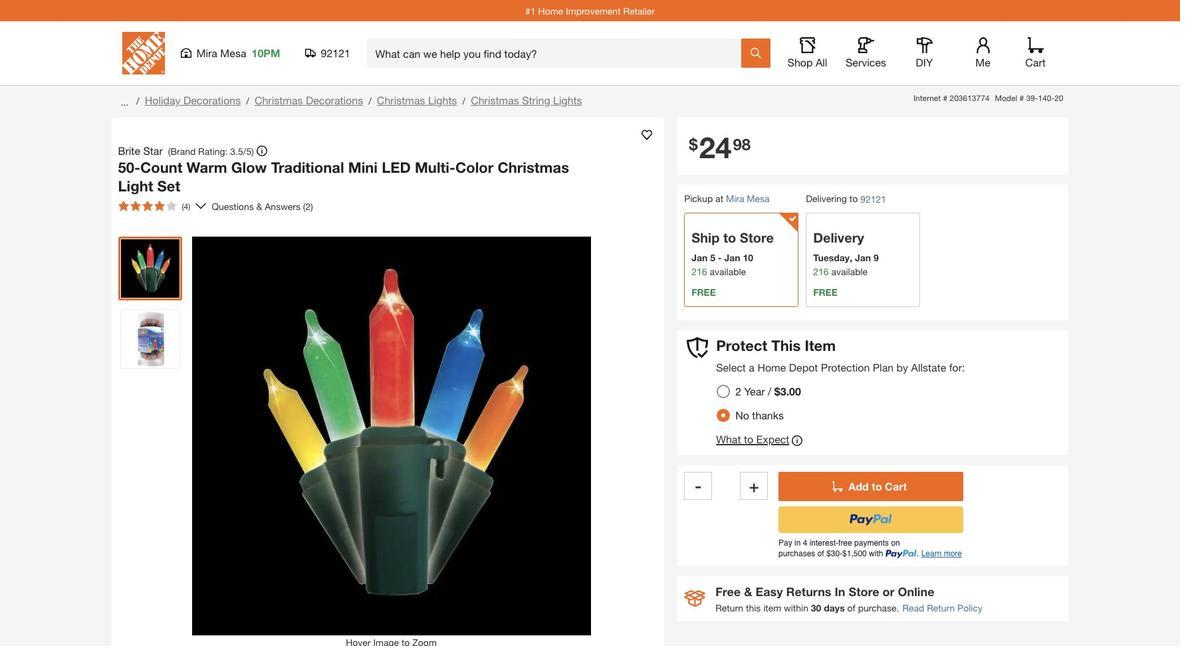 Task type: describe. For each thing, give the bounding box(es) containing it.
/5)
[[243, 145, 254, 157]]

what to expect button
[[716, 433, 803, 449]]

no
[[736, 409, 749, 421]]

item
[[764, 602, 781, 614]]

brite star christmas string lights 39 140 20 64.0 image
[[121, 239, 179, 298]]

1 # from the left
[[943, 93, 948, 103]]

39-
[[1026, 93, 1038, 103]]

protect this item select a home depot protection plan by allstate for:
[[716, 337, 965, 374]]

brite star christmas string lights 39 140 20 c3.1 image
[[121, 310, 179, 368]]

1 return from the left
[[716, 602, 744, 614]]

option group containing 2 year /
[[712, 380, 812, 427]]

0 vertical spatial mesa
[[220, 47, 246, 59]]

(brand
[[168, 145, 196, 157]]

jan inside the delivery tuesday, jan 9 216 available
[[855, 252, 871, 264]]

to for expect
[[744, 433, 754, 445]]

read return policy link
[[903, 601, 983, 615]]

year
[[744, 385, 765, 398]]

christmas lights link
[[377, 94, 457, 106]]

/ right year
[[768, 385, 772, 398]]

brite star link
[[118, 143, 168, 159]]

4 stars image
[[118, 201, 177, 211]]

add to cart
[[849, 480, 907, 493]]

mini
[[348, 159, 378, 176]]

internet # 203613774 model # 39-140-20
[[914, 93, 1064, 103]]

or
[[883, 584, 895, 599]]

what
[[716, 433, 741, 445]]

by
[[897, 361, 908, 374]]

10
[[743, 252, 753, 264]]

purchase.
[[858, 602, 899, 614]]

led
[[382, 159, 411, 176]]

diy button
[[903, 37, 946, 69]]

5
[[710, 252, 715, 264]]

cart inside "button"
[[885, 480, 907, 493]]

add to cart button
[[779, 472, 964, 501]]

all
[[816, 56, 828, 68]]

30
[[811, 602, 822, 614]]

icon image
[[684, 591, 706, 607]]

store inside 'ship to store jan 5 - jan 10 216 available'
[[740, 230, 774, 246]]

star
[[143, 144, 163, 157]]

me button
[[962, 37, 1004, 69]]

delivering to 92121
[[806, 193, 886, 205]]

50-count warm glow traditional mini led multi-color christmas light set
[[118, 159, 569, 195]]

services
[[846, 56, 886, 68]]

1 jan from the left
[[692, 252, 708, 264]]

- inside - button
[[695, 477, 701, 495]]

2
[[736, 385, 741, 398]]

christmas decorations link
[[255, 94, 363, 106]]

thanks
[[752, 409, 784, 421]]

select
[[716, 361, 746, 374]]

free
[[716, 584, 741, 599]]

92121 button
[[305, 47, 351, 60]]

what to expect
[[716, 433, 790, 445]]

to for cart
[[872, 480, 882, 493]]

expect
[[756, 433, 790, 445]]

the home depot logo image
[[122, 32, 165, 74]]

203613774
[[950, 93, 990, 103]]

at
[[716, 193, 724, 204]]

(brand rating: 3.5 /5)
[[168, 145, 254, 157]]

& for easy
[[744, 584, 752, 599]]

christmas string lights link
[[471, 94, 582, 106]]

count
[[140, 159, 183, 176]]

home inside the 'protect this item select a home depot protection plan by allstate for:'
[[758, 361, 786, 374]]

shop all
[[788, 56, 828, 68]]

this
[[772, 337, 801, 355]]

ship to store jan 5 - jan 10 216 available
[[692, 230, 774, 277]]

set
[[157, 177, 180, 195]]

2 jan from the left
[[724, 252, 740, 264]]

light
[[118, 177, 153, 195]]

140-
[[1038, 93, 1055, 103]]

delivery tuesday, jan 9 216 available
[[813, 230, 879, 277]]

24
[[699, 130, 732, 165]]

brite
[[118, 144, 140, 157]]

plan
[[873, 361, 894, 374]]

online
[[898, 584, 935, 599]]

within
[[784, 602, 809, 614]]

- button
[[684, 472, 712, 500]]

a
[[749, 361, 755, 374]]

What can we help you find today? search field
[[375, 39, 740, 67]]

policy
[[958, 602, 983, 614]]

#1
[[525, 5, 536, 16]]

delivering
[[806, 193, 847, 204]]

10pm
[[252, 47, 280, 59]]

warm
[[187, 159, 227, 176]]

string
[[522, 94, 550, 106]]

color
[[455, 159, 494, 176]]

mira mesa button
[[726, 193, 770, 204]]

shop all button
[[786, 37, 829, 69]]



Task type: vqa. For each thing, say whether or not it's contained in the screenshot.
the rightmost 10%
no



Task type: locate. For each thing, give the bounding box(es) containing it.
return down "free"
[[716, 602, 744, 614]]

-
[[718, 252, 722, 264], [695, 477, 701, 495]]

1 horizontal spatial store
[[849, 584, 879, 599]]

available inside the delivery tuesday, jan 9 216 available
[[831, 266, 868, 277]]

92121 inside delivering to 92121
[[861, 194, 886, 205]]

# right internet
[[943, 93, 948, 103]]

0 vertical spatial &
[[256, 200, 262, 212]]

0 horizontal spatial #
[[943, 93, 948, 103]]

/ left christmas lights "link"
[[369, 95, 372, 106]]

216 down tuesday,
[[813, 266, 829, 277]]

free down tuesday,
[[813, 287, 838, 298]]

2 available from the left
[[831, 266, 868, 277]]

1 horizontal spatial available
[[831, 266, 868, 277]]

1 horizontal spatial #
[[1020, 93, 1024, 103]]

cart right add
[[885, 480, 907, 493]]

store up 10
[[740, 230, 774, 246]]

decorations down 92121 button
[[306, 94, 363, 106]]

mira mesa 10pm
[[196, 47, 280, 59]]

mesa left the "10pm"
[[220, 47, 246, 59]]

& inside free & easy returns in store or online return this item within 30 days of purchase. read return policy
[[744, 584, 752, 599]]

multi-
[[415, 159, 455, 176]]

home right #1
[[538, 5, 563, 16]]

2 year / $3.00
[[736, 385, 801, 398]]

diy
[[916, 56, 933, 68]]

ship
[[692, 230, 720, 246]]

#1 home improvement retailer
[[525, 5, 655, 16]]

0 vertical spatial mira
[[196, 47, 217, 59]]

services button
[[845, 37, 887, 69]]

- inside 'ship to store jan 5 - jan 10 216 available'
[[718, 252, 722, 264]]

to inside button
[[744, 433, 754, 445]]

0 horizontal spatial return
[[716, 602, 744, 614]]

50-
[[118, 159, 140, 176]]

0 horizontal spatial jan
[[692, 252, 708, 264]]

92121 link
[[861, 192, 886, 206]]

2 # from the left
[[1020, 93, 1024, 103]]

shop
[[788, 56, 813, 68]]

mira
[[196, 47, 217, 59], [726, 193, 744, 204]]

free
[[692, 287, 716, 298], [813, 287, 838, 298]]

read
[[903, 602, 925, 614]]

1 available from the left
[[710, 266, 746, 277]]

/ down mira mesa 10pm
[[246, 95, 249, 106]]

3 jan from the left
[[855, 252, 871, 264]]

to left 92121 link
[[850, 193, 858, 204]]

rating:
[[198, 145, 228, 157]]

mira right at
[[726, 193, 744, 204]]

to right add
[[872, 480, 882, 493]]

to for 92121
[[850, 193, 858, 204]]

item
[[805, 337, 836, 355]]

2 lights from the left
[[553, 94, 582, 106]]

to for store
[[723, 230, 736, 246]]

- right 5
[[718, 252, 722, 264]]

...
[[121, 96, 128, 107]]

days
[[824, 602, 845, 614]]

98
[[733, 135, 751, 154]]

1 vertical spatial mira
[[726, 193, 744, 204]]

0 horizontal spatial &
[[256, 200, 262, 212]]

1 horizontal spatial return
[[927, 602, 955, 614]]

add to list image
[[642, 130, 652, 140]]

option group
[[712, 380, 812, 427]]

home right a
[[758, 361, 786, 374]]

1 horizontal spatial jan
[[724, 252, 740, 264]]

216 down ship on the top right of page
[[692, 266, 707, 277]]

me
[[976, 56, 991, 68]]

2 return from the left
[[927, 602, 955, 614]]

+ button
[[740, 472, 768, 500]]

/ right ...
[[136, 95, 139, 106]]

0 horizontal spatial free
[[692, 287, 716, 298]]

available down tuesday,
[[831, 266, 868, 277]]

depot
[[789, 361, 818, 374]]

1 horizontal spatial cart
[[1026, 56, 1046, 68]]

to inside delivering to 92121
[[850, 193, 858, 204]]

1 vertical spatial -
[[695, 477, 701, 495]]

to right what
[[744, 433, 754, 445]]

this
[[746, 602, 761, 614]]

available inside 'ship to store jan 5 - jan 10 216 available'
[[710, 266, 746, 277]]

1 vertical spatial store
[[849, 584, 879, 599]]

retailer
[[623, 5, 655, 16]]

/ right christmas lights "link"
[[462, 95, 466, 106]]

1 decorations from the left
[[184, 94, 241, 106]]

1 vertical spatial &
[[744, 584, 752, 599]]

jan left 9
[[855, 252, 871, 264]]

& for answers
[[256, 200, 262, 212]]

$ 24 98
[[689, 130, 751, 165]]

2 216 from the left
[[813, 266, 829, 277]]

$
[[689, 135, 698, 154]]

(4)
[[182, 201, 190, 211]]

1 vertical spatial home
[[758, 361, 786, 374]]

0 vertical spatial cart
[[1026, 56, 1046, 68]]

(2)
[[303, 200, 313, 212]]

free down 5
[[692, 287, 716, 298]]

0 horizontal spatial available
[[710, 266, 746, 277]]

... button
[[118, 92, 131, 111]]

1 horizontal spatial lights
[[553, 94, 582, 106]]

1 horizontal spatial 92121
[[861, 194, 886, 205]]

# left 39-
[[1020, 93, 1024, 103]]

0 horizontal spatial -
[[695, 477, 701, 495]]

0 horizontal spatial mira
[[196, 47, 217, 59]]

+
[[749, 477, 759, 495]]

internet
[[914, 93, 941, 103]]

holiday
[[145, 94, 181, 106]]

allstate
[[911, 361, 946, 374]]

pickup
[[684, 193, 713, 204]]

1 horizontal spatial 216
[[813, 266, 829, 277]]

jan left 10
[[724, 252, 740, 264]]

1 lights from the left
[[428, 94, 457, 106]]

0 vertical spatial -
[[718, 252, 722, 264]]

delivery
[[813, 230, 864, 246]]

0 vertical spatial home
[[538, 5, 563, 16]]

to right ship on the top right of page
[[723, 230, 736, 246]]

for:
[[949, 361, 965, 374]]

free for to
[[692, 287, 716, 298]]

1 horizontal spatial mesa
[[747, 193, 770, 204]]

(4) button
[[113, 196, 196, 217]]

cart link
[[1021, 37, 1050, 69]]

answers
[[265, 200, 301, 212]]

0 horizontal spatial 216
[[692, 266, 707, 277]]

20
[[1055, 93, 1064, 103]]

2 free from the left
[[813, 287, 838, 298]]

& up this
[[744, 584, 752, 599]]

0 vertical spatial store
[[740, 230, 774, 246]]

1 free from the left
[[692, 287, 716, 298]]

to inside 'ship to store jan 5 - jan 10 216 available'
[[723, 230, 736, 246]]

mesa
[[220, 47, 246, 59], [747, 193, 770, 204]]

/
[[136, 95, 139, 106], [246, 95, 249, 106], [369, 95, 372, 106], [462, 95, 466, 106], [768, 385, 772, 398]]

1 vertical spatial 92121
[[861, 194, 886, 205]]

store
[[740, 230, 774, 246], [849, 584, 879, 599]]

0 horizontal spatial mesa
[[220, 47, 246, 59]]

1 horizontal spatial mira
[[726, 193, 744, 204]]

0 horizontal spatial cart
[[885, 480, 907, 493]]

2 decorations from the left
[[306, 94, 363, 106]]

0 horizontal spatial 92121
[[321, 47, 350, 59]]

easy
[[756, 584, 783, 599]]

jan left 5
[[692, 252, 708, 264]]

mira up the holiday decorations link
[[196, 47, 217, 59]]

0 vertical spatial 92121
[[321, 47, 350, 59]]

92121 right delivering
[[861, 194, 886, 205]]

1 vertical spatial cart
[[885, 480, 907, 493]]

- left + button
[[695, 477, 701, 495]]

protection
[[821, 361, 870, 374]]

216 inside the delivery tuesday, jan 9 216 available
[[813, 266, 829, 277]]

mesa right at
[[747, 193, 770, 204]]

store up of
[[849, 584, 879, 599]]

of
[[848, 602, 856, 614]]

216 inside 'ship to store jan 5 - jan 10 216 available'
[[692, 266, 707, 277]]

available
[[710, 266, 746, 277], [831, 266, 868, 277]]

tuesday,
[[813, 252, 853, 264]]

returns
[[786, 584, 832, 599]]

glow
[[231, 159, 267, 176]]

& left answers
[[256, 200, 262, 212]]

216
[[692, 266, 707, 277], [813, 266, 829, 277]]

questions & answers (2)
[[212, 200, 313, 212]]

92121 up ... / holiday decorations / christmas decorations / christmas lights / christmas string lights
[[321, 47, 350, 59]]

92121 inside button
[[321, 47, 350, 59]]

1 horizontal spatial decorations
[[306, 94, 363, 106]]

0 horizontal spatial store
[[740, 230, 774, 246]]

$3.00
[[775, 385, 801, 398]]

pickup at mira mesa
[[684, 193, 770, 204]]

store inside free & easy returns in store or online return this item within 30 days of purchase. read return policy
[[849, 584, 879, 599]]

add
[[849, 480, 869, 493]]

9
[[874, 252, 879, 264]]

return right 'read'
[[927, 602, 955, 614]]

0 horizontal spatial lights
[[428, 94, 457, 106]]

0 horizontal spatial decorations
[[184, 94, 241, 106]]

model
[[995, 93, 1017, 103]]

traditional
[[271, 159, 344, 176]]

brite star
[[118, 144, 163, 157]]

free & easy returns in store or online return this item within 30 days of purchase. read return policy
[[716, 584, 983, 614]]

cart
[[1026, 56, 1046, 68], [885, 480, 907, 493]]

to inside "button"
[[872, 480, 882, 493]]

1 horizontal spatial &
[[744, 584, 752, 599]]

1 horizontal spatial home
[[758, 361, 786, 374]]

available down 5
[[710, 266, 746, 277]]

questions
[[212, 200, 254, 212]]

decorations
[[184, 94, 241, 106], [306, 94, 363, 106]]

free for tuesday,
[[813, 287, 838, 298]]

1 horizontal spatial -
[[718, 252, 722, 264]]

0 horizontal spatial home
[[538, 5, 563, 16]]

decorations right holiday
[[184, 94, 241, 106]]

christmas inside '50-count warm glow traditional mini led multi-color christmas light set'
[[498, 159, 569, 176]]

1 horizontal spatial free
[[813, 287, 838, 298]]

2 horizontal spatial jan
[[855, 252, 871, 264]]

1 vertical spatial mesa
[[747, 193, 770, 204]]

cart up 39-
[[1026, 56, 1046, 68]]

1 216 from the left
[[692, 266, 707, 277]]

improvement
[[566, 5, 621, 16]]

protect
[[716, 337, 768, 355]]



